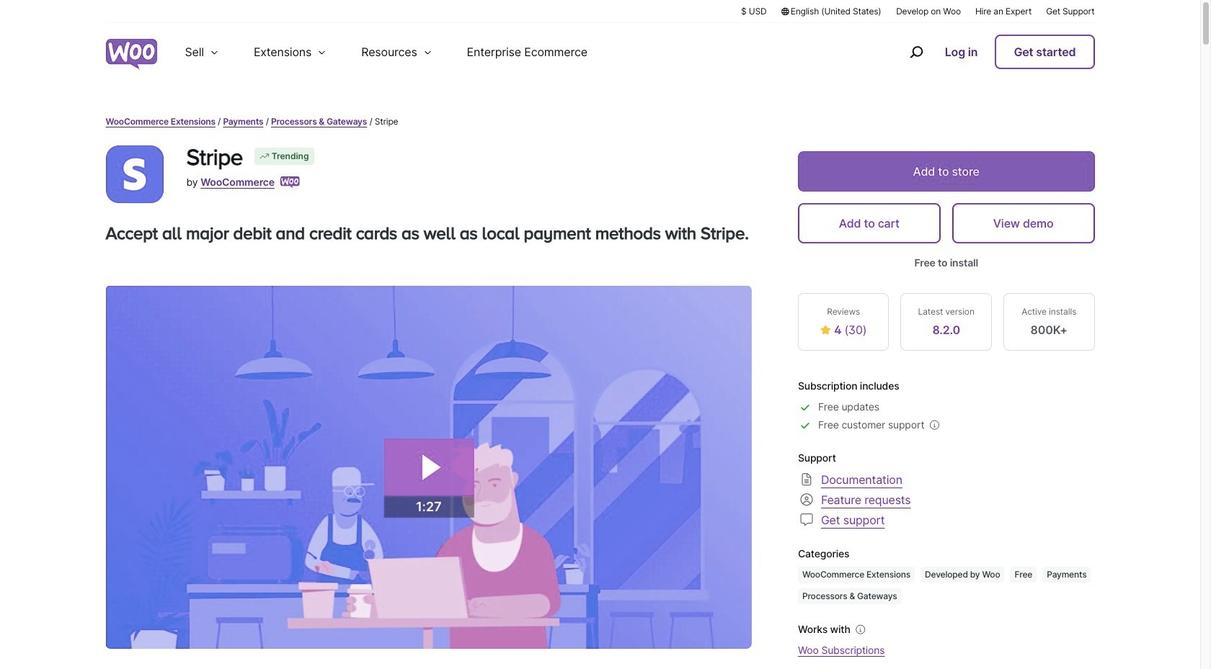 Task type: locate. For each thing, give the bounding box(es) containing it.
circle user image
[[798, 491, 815, 509]]

circle info image
[[853, 623, 868, 637]]

arrow trend up image
[[259, 151, 270, 162]]

breadcrumb element
[[106, 115, 1095, 128]]

service navigation menu element
[[879, 28, 1095, 75]]



Task type: vqa. For each thing, say whether or not it's contained in the screenshot.
open account menu Image
no



Task type: describe. For each thing, give the bounding box(es) containing it.
developed by woocommerce image
[[280, 177, 300, 188]]

search image
[[905, 40, 928, 63]]

message image
[[798, 511, 815, 529]]

file lines image
[[798, 471, 815, 488]]

product icon image
[[106, 146, 163, 203]]



